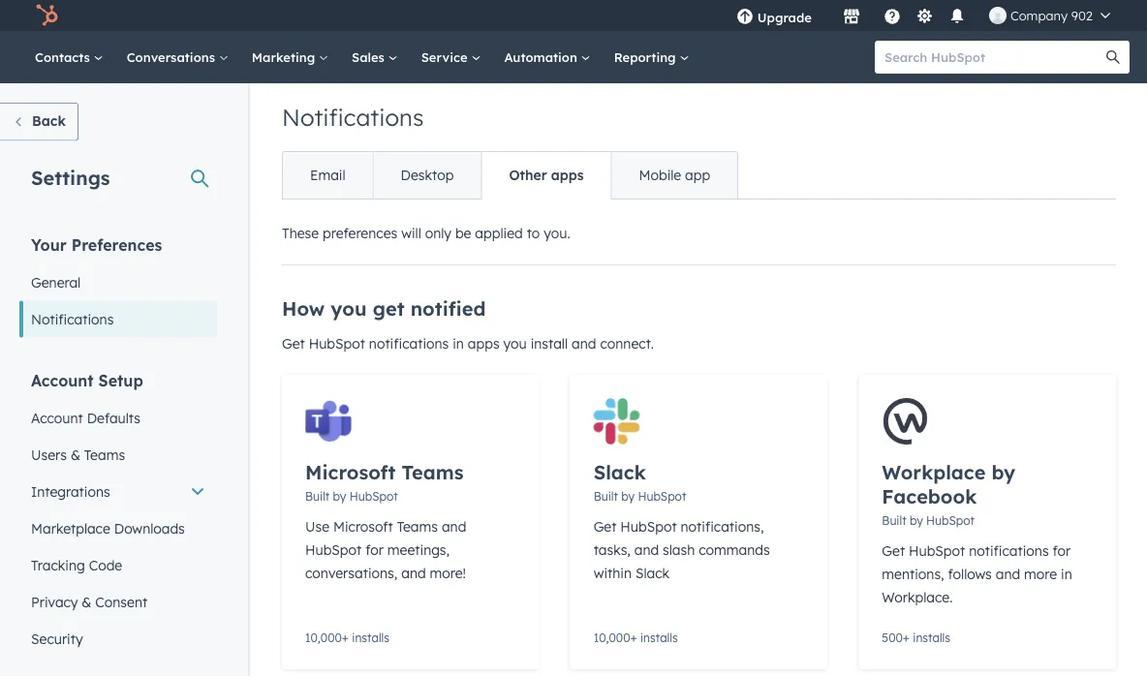 Task type: describe. For each thing, give the bounding box(es) containing it.
account setup element
[[19, 370, 217, 657]]

and down meetings,
[[401, 565, 426, 582]]

+ for by
[[630, 630, 637, 645]]

for inside get hubspot notifications for mentions, follows and more in workplace.
[[1053, 543, 1071, 560]]

more
[[1024, 566, 1057, 583]]

integrations
[[31, 483, 110, 500]]

hubspot inside the get hubspot notifications, tasks, and slash commands within slack
[[620, 518, 677, 535]]

users & teams
[[31, 446, 125, 463]]

1 horizontal spatial notifications
[[282, 103, 424, 132]]

hubspot image
[[35, 4, 58, 27]]

tracking
[[31, 557, 85, 574]]

automation link
[[493, 31, 602, 83]]

service link
[[410, 31, 493, 83]]

and up meetings,
[[442, 518, 466, 535]]

install
[[531, 335, 568, 352]]

notifications link
[[19, 301, 217, 338]]

privacy & consent link
[[19, 584, 217, 621]]

tasks,
[[594, 542, 631, 559]]

get hubspot notifications in apps you install and connect.
[[282, 335, 654, 352]]

use
[[305, 518, 329, 535]]

built inside 'slack built by hubspot'
[[594, 489, 618, 504]]

your preferences
[[31, 235, 162, 254]]

built inside microsoft teams built by hubspot
[[305, 489, 330, 504]]

connect.
[[600, 335, 654, 352]]

& for users
[[71, 446, 80, 463]]

and inside the get hubspot notifications, tasks, and slash commands within slack
[[634, 542, 659, 559]]

for inside use microsoft teams and hubspot for meetings, conversations, and more!
[[365, 542, 384, 559]]

preferences
[[323, 225, 397, 242]]

settings link
[[913, 5, 937, 26]]

desktop button
[[373, 152, 481, 199]]

these
[[282, 225, 319, 242]]

apps inside button
[[551, 167, 584, 184]]

notifications for in
[[369, 335, 449, 352]]

your preferences element
[[19, 234, 217, 338]]

help button
[[876, 0, 909, 31]]

& for privacy
[[82, 593, 91, 610]]

installs for by
[[640, 630, 678, 645]]

slack built by hubspot
[[594, 460, 686, 504]]

reporting link
[[602, 31, 701, 83]]

and right install
[[572, 335, 596, 352]]

slack inside 'slack built by hubspot'
[[594, 460, 646, 484]]

how
[[282, 296, 325, 321]]

these preferences will only be applied to you.
[[282, 225, 570, 242]]

notifications image
[[948, 9, 966, 26]]

integrations button
[[19, 473, 217, 510]]

preferences
[[71, 235, 162, 254]]

you.
[[544, 225, 570, 242]]

0 horizontal spatial in
[[453, 335, 464, 352]]

applied
[[475, 225, 523, 242]]

users
[[31, 446, 67, 463]]

0 horizontal spatial get
[[282, 335, 305, 352]]

defaults
[[87, 409, 140, 426]]

conversations,
[[305, 565, 398, 582]]

marketplace
[[31, 520, 110, 537]]

hubspot link
[[23, 4, 73, 27]]

app
[[685, 167, 710, 184]]

10,000 for built
[[594, 630, 630, 645]]

general
[[31, 274, 81, 291]]

other apps button
[[481, 152, 611, 199]]

1 horizontal spatial you
[[503, 335, 527, 352]]

by right workplace
[[992, 460, 1016, 484]]

get for slack
[[594, 518, 617, 535]]

teams for use microsoft teams and hubspot for meetings, conversations, and more!
[[397, 518, 438, 535]]

be
[[455, 225, 471, 242]]

downloads
[[114, 520, 185, 537]]

marketplace downloads
[[31, 520, 185, 537]]

security
[[31, 630, 83, 647]]

sales
[[352, 49, 388, 65]]

desktop
[[401, 167, 454, 184]]

search image
[[1107, 50, 1120, 64]]

mateo roberts image
[[989, 7, 1007, 24]]

account defaults
[[31, 409, 140, 426]]

reporting
[[614, 49, 680, 65]]

only
[[425, 225, 451, 242]]

902
[[1071, 7, 1093, 23]]

by inside microsoft teams built by hubspot
[[333, 489, 346, 504]]

notified
[[410, 296, 486, 321]]

marketplaces button
[[831, 0, 872, 31]]

help image
[[884, 9, 901, 26]]

email button
[[283, 152, 373, 199]]

workplace
[[882, 460, 986, 484]]

hubspot inside microsoft teams built by hubspot
[[350, 489, 398, 504]]

within
[[594, 565, 632, 582]]

privacy & consent
[[31, 593, 147, 610]]

get for workplace by facebook
[[882, 543, 905, 560]]

notifications,
[[681, 518, 764, 535]]

users & teams link
[[19, 437, 217, 473]]

use microsoft teams and hubspot for meetings, conversations, and more!
[[305, 518, 466, 582]]

workplace by facebook built by hubspot
[[882, 460, 1016, 528]]

marketing
[[252, 49, 319, 65]]

0 vertical spatial you
[[331, 296, 367, 321]]

contacts link
[[23, 31, 115, 83]]

more!
[[430, 565, 466, 582]]

conversations
[[127, 49, 219, 65]]

get hubspot notifications for mentions, follows and more in workplace.
[[882, 543, 1072, 606]]

commands
[[699, 542, 770, 559]]

security link
[[19, 621, 217, 657]]

contacts
[[35, 49, 94, 65]]

code
[[89, 557, 122, 574]]

marketplaces image
[[843, 9, 860, 26]]

navigation containing email
[[282, 151, 738, 200]]

sales link
[[340, 31, 410, 83]]

slash
[[663, 542, 695, 559]]

will
[[401, 225, 421, 242]]



Task type: vqa. For each thing, say whether or not it's contained in the screenshot.
Notifications inside Your Preferences 'element'
yes



Task type: locate. For each thing, give the bounding box(es) containing it.
1 + from the left
[[342, 630, 349, 645]]

& right users
[[71, 446, 80, 463]]

0 vertical spatial &
[[71, 446, 80, 463]]

meetings,
[[387, 542, 450, 559]]

10,000 for teams
[[305, 630, 342, 645]]

installs down slash
[[640, 630, 678, 645]]

hubspot inside use microsoft teams and hubspot for meetings, conversations, and more!
[[305, 542, 362, 559]]

1 vertical spatial apps
[[468, 335, 500, 352]]

0 horizontal spatial notifications
[[31, 311, 114, 328]]

hubspot inside get hubspot notifications for mentions, follows and more in workplace.
[[909, 543, 965, 560]]

microsoft right use
[[333, 518, 393, 535]]

2 10,000 from the left
[[594, 630, 630, 645]]

by inside 'slack built by hubspot'
[[621, 489, 635, 504]]

upgrade
[[758, 9, 812, 25]]

mobile
[[639, 167, 681, 184]]

0 vertical spatial microsoft
[[305, 460, 396, 484]]

notifications
[[369, 335, 449, 352], [969, 543, 1049, 560]]

2 + from the left
[[630, 630, 637, 645]]

3 + from the left
[[903, 630, 910, 645]]

teams inside account setup element
[[84, 446, 125, 463]]

hubspot inside workplace by facebook built by hubspot
[[926, 514, 975, 528]]

1 vertical spatial you
[[503, 335, 527, 352]]

&
[[71, 446, 80, 463], [82, 593, 91, 610]]

10,000 + installs for built
[[594, 630, 678, 645]]

and left slash
[[634, 542, 659, 559]]

settings
[[31, 165, 110, 189]]

2 10,000 + installs from the left
[[594, 630, 678, 645]]

notifications down sales
[[282, 103, 424, 132]]

1 horizontal spatial apps
[[551, 167, 584, 184]]

+ for facebook
[[903, 630, 910, 645]]

and inside get hubspot notifications for mentions, follows and more in workplace.
[[996, 566, 1020, 583]]

by up tasks,
[[621, 489, 635, 504]]

1 vertical spatial &
[[82, 593, 91, 610]]

10,000 + installs
[[305, 630, 390, 645], [594, 630, 678, 645]]

in inside get hubspot notifications for mentions, follows and more in workplace.
[[1061, 566, 1072, 583]]

installs for facebook
[[913, 630, 951, 645]]

1 vertical spatial get
[[594, 518, 617, 535]]

tracking code
[[31, 557, 122, 574]]

1 horizontal spatial 10,000
[[594, 630, 630, 645]]

get up tasks,
[[594, 518, 617, 535]]

service
[[421, 49, 471, 65]]

built up use
[[305, 489, 330, 504]]

notifications up more in the bottom right of the page
[[969, 543, 1049, 560]]

by
[[992, 460, 1016, 484], [333, 489, 346, 504], [621, 489, 635, 504], [910, 514, 923, 528]]

0 vertical spatial slack
[[594, 460, 646, 484]]

0 vertical spatial apps
[[551, 167, 584, 184]]

in right more in the bottom right of the page
[[1061, 566, 1072, 583]]

0 horizontal spatial 10,000
[[305, 630, 342, 645]]

apps right other
[[551, 167, 584, 184]]

notifications down get
[[369, 335, 449, 352]]

hubspot inside 'slack built by hubspot'
[[638, 489, 686, 504]]

2 account from the top
[[31, 409, 83, 426]]

slack up tasks,
[[594, 460, 646, 484]]

+ down the within
[[630, 630, 637, 645]]

by down facebook
[[910, 514, 923, 528]]

account up users
[[31, 409, 83, 426]]

2 vertical spatial get
[[882, 543, 905, 560]]

workplace.
[[882, 589, 953, 606]]

10,000 + installs down the within
[[594, 630, 678, 645]]

company 902 button
[[978, 0, 1122, 31]]

0 horizontal spatial notifications
[[369, 335, 449, 352]]

privacy
[[31, 593, 78, 610]]

upgrade image
[[736, 9, 754, 26]]

1 horizontal spatial &
[[82, 593, 91, 610]]

mobile app
[[639, 167, 710, 184]]

setup
[[98, 371, 143, 390]]

slack
[[594, 460, 646, 484], [636, 565, 670, 582]]

10,000 + installs down conversations,
[[305, 630, 390, 645]]

1 10,000 from the left
[[305, 630, 342, 645]]

microsoft inside use microsoft teams and hubspot for meetings, conversations, and more!
[[333, 518, 393, 535]]

you left get
[[331, 296, 367, 321]]

get inside get hubspot notifications for mentions, follows and more in workplace.
[[882, 543, 905, 560]]

other
[[509, 167, 547, 184]]

notifications button
[[941, 0, 974, 31]]

search button
[[1097, 41, 1130, 74]]

1 10,000 + installs from the left
[[305, 630, 390, 645]]

get up mentions, on the bottom right
[[882, 543, 905, 560]]

to
[[527, 225, 540, 242]]

automation
[[504, 49, 581, 65]]

teams inside microsoft teams built by hubspot
[[402, 460, 464, 484]]

0 horizontal spatial for
[[365, 542, 384, 559]]

get inside the get hubspot notifications, tasks, and slash commands within slack
[[594, 518, 617, 535]]

0 horizontal spatial +
[[342, 630, 349, 645]]

mobile app button
[[611, 152, 738, 199]]

1 horizontal spatial installs
[[640, 630, 678, 645]]

1 vertical spatial notifications
[[969, 543, 1049, 560]]

installs right 500
[[913, 630, 951, 645]]

account up account defaults
[[31, 371, 94, 390]]

microsoft teams built by hubspot
[[305, 460, 464, 504]]

how you get notified
[[282, 296, 486, 321]]

built
[[305, 489, 330, 504], [594, 489, 618, 504], [882, 514, 907, 528]]

& right privacy
[[82, 593, 91, 610]]

500
[[882, 630, 903, 645]]

2 horizontal spatial built
[[882, 514, 907, 528]]

10,000 + installs for teams
[[305, 630, 390, 645]]

for
[[365, 542, 384, 559], [1053, 543, 1071, 560]]

10,000
[[305, 630, 342, 645], [594, 630, 630, 645]]

10,000 down the within
[[594, 630, 630, 645]]

0 vertical spatial in
[[453, 335, 464, 352]]

+ down workplace.
[[903, 630, 910, 645]]

get hubspot notifications, tasks, and slash commands within slack
[[594, 518, 770, 582]]

and left more in the bottom right of the page
[[996, 566, 1020, 583]]

mentions,
[[882, 566, 944, 583]]

account defaults link
[[19, 400, 217, 437]]

installs down conversations,
[[352, 630, 390, 645]]

1 installs from the left
[[352, 630, 390, 645]]

notifications inside get hubspot notifications for mentions, follows and more in workplace.
[[969, 543, 1049, 560]]

company 902
[[1011, 7, 1093, 23]]

teams for users & teams
[[84, 446, 125, 463]]

2 installs from the left
[[640, 630, 678, 645]]

1 horizontal spatial +
[[630, 630, 637, 645]]

0 horizontal spatial you
[[331, 296, 367, 321]]

Search HubSpot search field
[[875, 41, 1112, 74]]

installs for built
[[352, 630, 390, 645]]

1 vertical spatial microsoft
[[333, 518, 393, 535]]

back link
[[0, 103, 78, 141]]

and
[[572, 335, 596, 352], [442, 518, 466, 535], [634, 542, 659, 559], [401, 565, 426, 582], [996, 566, 1020, 583]]

built up tasks,
[[594, 489, 618, 504]]

for up conversations,
[[365, 542, 384, 559]]

1 vertical spatial notifications
[[31, 311, 114, 328]]

built down facebook
[[882, 514, 907, 528]]

teams
[[84, 446, 125, 463], [402, 460, 464, 484], [397, 518, 438, 535]]

0 vertical spatial account
[[31, 371, 94, 390]]

500 + installs
[[882, 630, 951, 645]]

notifications down general
[[31, 311, 114, 328]]

get
[[373, 296, 405, 321]]

+ down conversations,
[[342, 630, 349, 645]]

0 horizontal spatial built
[[305, 489, 330, 504]]

0 horizontal spatial apps
[[468, 335, 500, 352]]

hubspot
[[309, 335, 365, 352], [350, 489, 398, 504], [638, 489, 686, 504], [926, 514, 975, 528], [620, 518, 677, 535], [305, 542, 362, 559], [909, 543, 965, 560]]

3 installs from the left
[[913, 630, 951, 645]]

0 horizontal spatial 10,000 + installs
[[305, 630, 390, 645]]

1 horizontal spatial in
[[1061, 566, 1072, 583]]

microsoft
[[305, 460, 396, 484], [333, 518, 393, 535]]

1 horizontal spatial built
[[594, 489, 618, 504]]

1 account from the top
[[31, 371, 94, 390]]

account setup
[[31, 371, 143, 390]]

microsoft up use
[[305, 460, 396, 484]]

notifications for for
[[969, 543, 1049, 560]]

0 vertical spatial get
[[282, 335, 305, 352]]

1 vertical spatial slack
[[636, 565, 670, 582]]

1 horizontal spatial for
[[1053, 543, 1071, 560]]

1 horizontal spatial get
[[594, 518, 617, 535]]

your
[[31, 235, 67, 254]]

settings image
[[916, 8, 933, 26]]

consent
[[95, 593, 147, 610]]

slack inside the get hubspot notifications, tasks, and slash commands within slack
[[636, 565, 670, 582]]

you left install
[[503, 335, 527, 352]]

notifications
[[282, 103, 424, 132], [31, 311, 114, 328]]

10,000 down conversations,
[[305, 630, 342, 645]]

+ for built
[[342, 630, 349, 645]]

get
[[282, 335, 305, 352], [594, 518, 617, 535], [882, 543, 905, 560]]

back
[[32, 112, 66, 129]]

0 horizontal spatial &
[[71, 446, 80, 463]]

1 vertical spatial in
[[1061, 566, 1072, 583]]

slack down slash
[[636, 565, 670, 582]]

by up use microsoft teams and hubspot for meetings, conversations, and more!
[[333, 489, 346, 504]]

menu containing company 902
[[723, 0, 1124, 31]]

apps
[[551, 167, 584, 184], [468, 335, 500, 352]]

get down how
[[282, 335, 305, 352]]

company
[[1011, 7, 1068, 23]]

account
[[31, 371, 94, 390], [31, 409, 83, 426]]

2 horizontal spatial installs
[[913, 630, 951, 645]]

built inside workplace by facebook built by hubspot
[[882, 514, 907, 528]]

other apps
[[509, 167, 584, 184]]

teams inside use microsoft teams and hubspot for meetings, conversations, and more!
[[397, 518, 438, 535]]

menu
[[723, 0, 1124, 31]]

tracking code link
[[19, 547, 217, 584]]

for up more in the bottom right of the page
[[1053, 543, 1071, 560]]

2 horizontal spatial get
[[882, 543, 905, 560]]

1 horizontal spatial 10,000 + installs
[[594, 630, 678, 645]]

general link
[[19, 264, 217, 301]]

0 vertical spatial notifications
[[282, 103, 424, 132]]

2 horizontal spatial +
[[903, 630, 910, 645]]

in down 'notified'
[[453, 335, 464, 352]]

microsoft inside microsoft teams built by hubspot
[[305, 460, 396, 484]]

apps down 'notified'
[[468, 335, 500, 352]]

conversations link
[[115, 31, 240, 83]]

0 vertical spatial notifications
[[369, 335, 449, 352]]

navigation
[[282, 151, 738, 200]]

1 horizontal spatial notifications
[[969, 543, 1049, 560]]

account for account defaults
[[31, 409, 83, 426]]

marketplace downloads link
[[19, 510, 217, 547]]

follows
[[948, 566, 992, 583]]

notifications inside your preferences element
[[31, 311, 114, 328]]

0 horizontal spatial installs
[[352, 630, 390, 645]]

facebook
[[882, 484, 977, 509]]

account for account setup
[[31, 371, 94, 390]]

1 vertical spatial account
[[31, 409, 83, 426]]

marketing link
[[240, 31, 340, 83]]



